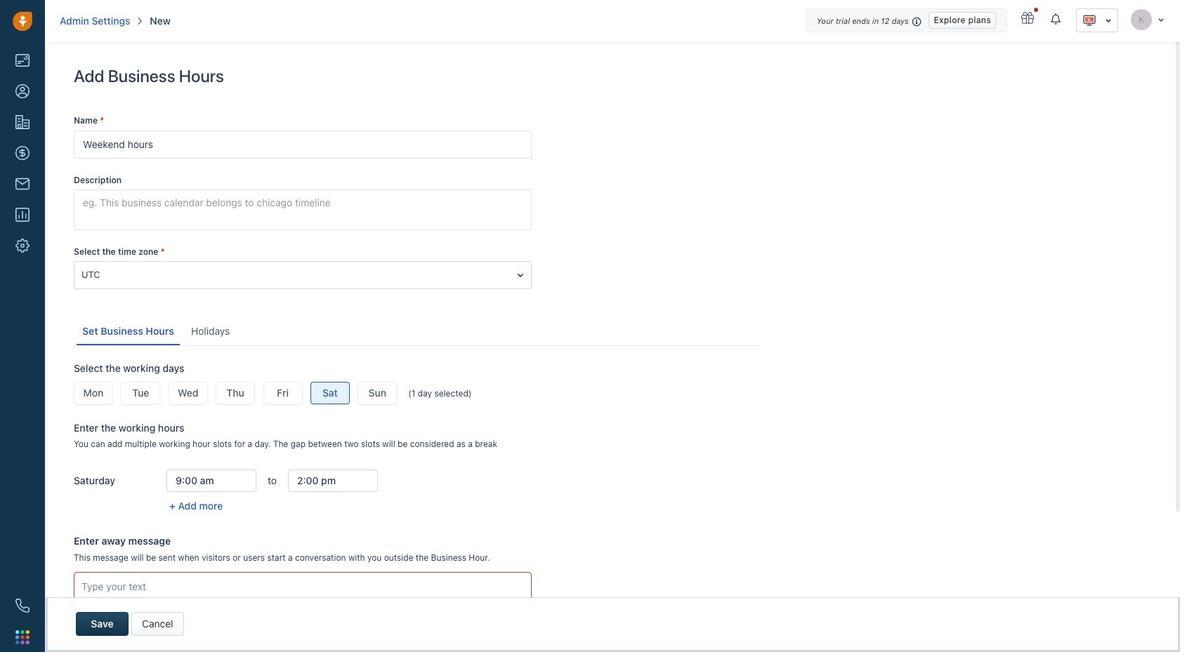 Task type: describe. For each thing, give the bounding box(es) containing it.
freshworks switcher image
[[15, 631, 30, 645]]

ic_arrow_down image
[[1158, 15, 1165, 24]]

eg. This business calendar belongs to chicago timeline text field
[[74, 190, 532, 230]]



Task type: vqa. For each thing, say whether or not it's contained in the screenshot.
Search your CRM... text box
no



Task type: locate. For each thing, give the bounding box(es) containing it.
missing translation "unavailable" for locale "en-us" image
[[1083, 13, 1097, 27]]

bell regular image
[[1051, 13, 1063, 25]]

eg. Chicago Business hours text field
[[74, 130, 532, 159]]

phone element
[[8, 593, 37, 621]]

ic_info_icon image
[[913, 15, 922, 27]]

phone image
[[15, 600, 30, 614]]

ic_arrow_down image
[[1106, 15, 1113, 25]]



